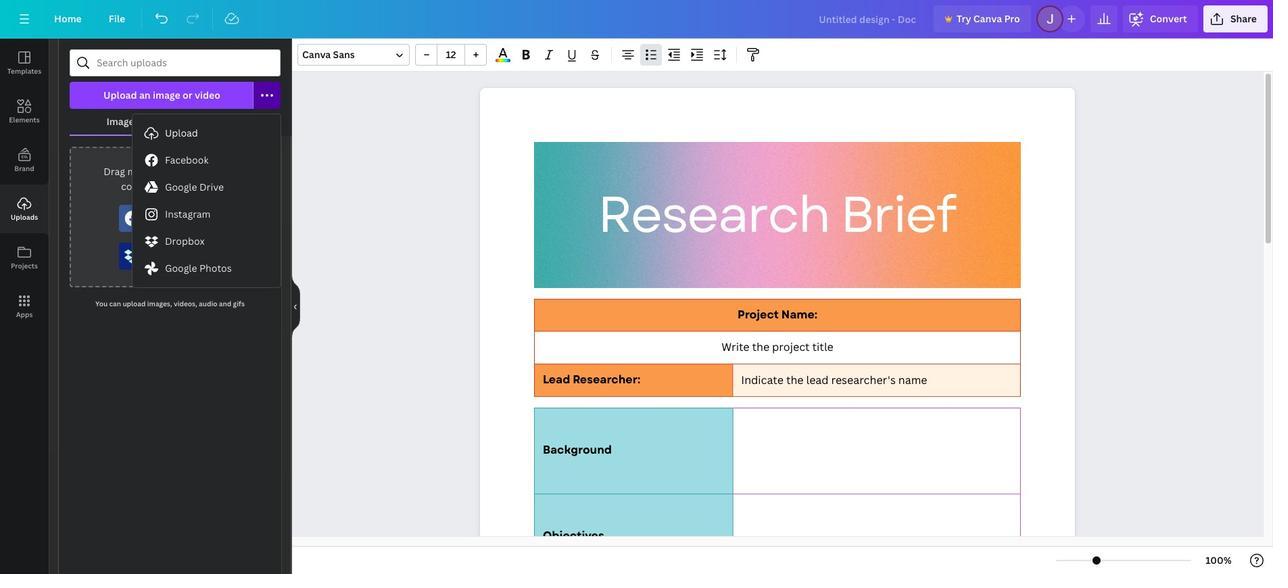 Task type: vqa. For each thing, say whether or not it's contained in the screenshot.
the home
yes



Task type: locate. For each thing, give the bounding box(es) containing it.
google for google drive
[[165, 181, 197, 193]]

images
[[106, 115, 139, 128]]

an inside upload an image or video button
[[139, 89, 151, 101]]

0 horizontal spatial canva
[[302, 48, 331, 61]]

menu containing upload
[[133, 114, 281, 288]]

1 vertical spatial an
[[161, 180, 172, 193]]

upload
[[104, 89, 137, 101], [165, 127, 198, 139]]

file button
[[98, 5, 136, 32]]

1 google from the top
[[165, 181, 197, 193]]

0 vertical spatial google
[[165, 181, 197, 193]]

google drive
[[165, 181, 224, 193]]

brand button
[[0, 136, 49, 185]]

research brief
[[598, 178, 956, 252]]

upload
[[193, 165, 225, 178], [123, 299, 146, 309]]

home
[[54, 12, 82, 25]]

1 horizontal spatial canva
[[974, 12, 1003, 25]]

canva left the sans
[[302, 48, 331, 61]]

1 vertical spatial or
[[227, 165, 237, 178]]

0 horizontal spatial upload
[[104, 89, 137, 101]]

brief
[[841, 178, 956, 252]]

video
[[195, 89, 220, 101]]

google
[[165, 181, 197, 193], [165, 262, 197, 275]]

share button
[[1204, 5, 1269, 32]]

2 google from the top
[[165, 262, 197, 275]]

upload right can
[[123, 299, 146, 309]]

group
[[415, 44, 487, 66]]

you
[[95, 299, 108, 309]]

an down here
[[161, 180, 172, 193]]

1 horizontal spatial an
[[161, 180, 172, 193]]

google drive button
[[133, 174, 281, 201]]

upload up facebook
[[165, 127, 198, 139]]

google inside button
[[165, 181, 197, 193]]

upload inside button
[[104, 89, 137, 101]]

google inside "button"
[[165, 262, 197, 275]]

brand
[[14, 164, 34, 173]]

1 horizontal spatial upload
[[193, 165, 225, 178]]

google photos button
[[133, 255, 281, 282]]

or
[[183, 89, 193, 101], [227, 165, 237, 178]]

images button
[[70, 109, 176, 135]]

convert
[[1151, 12, 1188, 25]]

1 horizontal spatial upload
[[165, 127, 198, 139]]

audio
[[199, 299, 217, 309]]

0 vertical spatial canva
[[974, 12, 1003, 25]]

upload inside button
[[165, 127, 198, 139]]

google down to
[[165, 181, 197, 193]]

an left image
[[139, 89, 151, 101]]

menu
[[133, 114, 281, 288]]

Search uploads search field
[[97, 50, 272, 76]]

templates button
[[0, 39, 49, 87]]

0 vertical spatial upload
[[193, 165, 225, 178]]

uploads
[[11, 212, 38, 222]]

hide image
[[292, 274, 300, 339]]

canva sans
[[302, 48, 355, 61]]

1 vertical spatial google
[[165, 262, 197, 275]]

drag media here to upload or connect an account...
[[104, 165, 237, 193]]

canva right try
[[974, 12, 1003, 25]]

0 vertical spatial an
[[139, 89, 151, 101]]

to
[[181, 165, 190, 178]]

1 vertical spatial upload
[[165, 127, 198, 139]]

account...
[[174, 180, 219, 193]]

1 horizontal spatial or
[[227, 165, 237, 178]]

0 horizontal spatial or
[[183, 89, 193, 101]]

1 vertical spatial canva
[[302, 48, 331, 61]]

instagram button
[[133, 201, 281, 228]]

an inside drag media here to upload or connect an account...
[[161, 180, 172, 193]]

facebook
[[165, 154, 209, 166]]

upload for upload an image or video
[[104, 89, 137, 101]]

0 horizontal spatial an
[[139, 89, 151, 101]]

canva
[[974, 12, 1003, 25], [302, 48, 331, 61]]

and
[[219, 299, 232, 309]]

1 vertical spatial upload
[[123, 299, 146, 309]]

an
[[139, 89, 151, 101], [161, 180, 172, 193]]

photos
[[200, 262, 232, 275]]

upload up the images
[[104, 89, 137, 101]]

0 vertical spatial or
[[183, 89, 193, 101]]

0 vertical spatial upload
[[104, 89, 137, 101]]

upload inside drag media here to upload or connect an account...
[[193, 165, 225, 178]]

projects button
[[0, 233, 49, 282]]

100%
[[1206, 554, 1233, 567]]

google down the dropbox
[[165, 262, 197, 275]]

upload up drive
[[193, 165, 225, 178]]

0 horizontal spatial upload
[[123, 299, 146, 309]]

google for google photos
[[165, 262, 197, 275]]



Task type: describe. For each thing, give the bounding box(es) containing it.
dropbox
[[165, 235, 205, 248]]

convert button
[[1124, 5, 1199, 32]]

apps button
[[0, 282, 49, 331]]

gifs
[[233, 299, 245, 309]]

try
[[957, 12, 972, 25]]

upload button
[[133, 120, 281, 147]]

Research Brief text field
[[480, 88, 1076, 574]]

pro
[[1005, 12, 1021, 25]]

100% button
[[1198, 550, 1241, 572]]

media
[[127, 165, 155, 178]]

or inside upload an image or video button
[[183, 89, 193, 101]]

canva inside 'canva sans' dropdown button
[[302, 48, 331, 61]]

sans
[[333, 48, 355, 61]]

videos
[[213, 115, 244, 128]]

connect
[[121, 180, 159, 193]]

drive
[[200, 181, 224, 193]]

try canva pro
[[957, 12, 1021, 25]]

canva inside try canva pro button
[[974, 12, 1003, 25]]

share
[[1231, 12, 1258, 25]]

dropbox button
[[133, 228, 281, 255]]

color range image
[[496, 59, 511, 62]]

try canva pro button
[[934, 5, 1032, 32]]

upload an image or video button
[[70, 82, 254, 109]]

here
[[158, 165, 178, 178]]

– – number field
[[442, 48, 461, 61]]

elements
[[9, 115, 40, 124]]

upload an image or video
[[104, 89, 220, 101]]

or inside drag media here to upload or connect an account...
[[227, 165, 237, 178]]

images,
[[147, 299, 172, 309]]

facebook button
[[133, 147, 281, 174]]

can
[[109, 299, 121, 309]]

apps
[[16, 310, 33, 319]]

image
[[153, 89, 180, 101]]

instagram
[[165, 208, 211, 221]]

uploads button
[[0, 185, 49, 233]]

main menu bar
[[0, 0, 1274, 39]]

videos,
[[174, 299, 197, 309]]

templates
[[7, 66, 41, 76]]

Design title text field
[[809, 5, 929, 32]]

you can upload images, videos, audio and gifs
[[95, 299, 245, 309]]

side panel tab list
[[0, 39, 49, 331]]

canva sans button
[[298, 44, 410, 66]]

file
[[109, 12, 125, 25]]

home link
[[43, 5, 93, 32]]

google photos
[[165, 262, 232, 275]]

research
[[598, 178, 830, 252]]

elements button
[[0, 87, 49, 136]]

upload for upload
[[165, 127, 198, 139]]

projects
[[11, 261, 38, 271]]

drag
[[104, 165, 125, 178]]

videos button
[[176, 109, 281, 135]]



